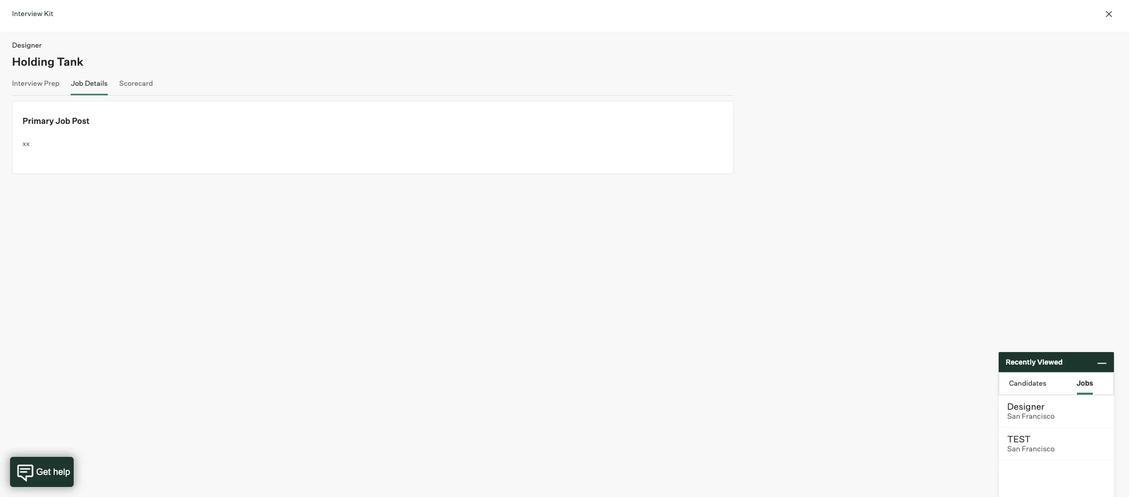 Task type: locate. For each thing, give the bounding box(es) containing it.
1 vertical spatial designer
[[1008, 401, 1045, 412]]

francisco inside designer san francisco
[[1022, 412, 1055, 421]]

test
[[1008, 433, 1031, 444]]

1 horizontal spatial designer
[[1008, 401, 1045, 412]]

2 san from the top
[[1008, 444, 1021, 453]]

san
[[1008, 412, 1021, 421], [1008, 444, 1021, 453]]

san inside test san francisco
[[1008, 444, 1021, 453]]

candidates
[[1010, 378, 1047, 387]]

0 vertical spatial san
[[1008, 412, 1021, 421]]

francisco
[[1022, 412, 1055, 421], [1022, 444, 1055, 453]]

designer inside designer san francisco
[[1008, 401, 1045, 412]]

francisco down designer san francisco
[[1022, 444, 1055, 453]]

2 francisco from the top
[[1022, 444, 1055, 453]]

1 vertical spatial job
[[56, 116, 70, 126]]

holding
[[12, 54, 55, 68]]

test san francisco
[[1008, 433, 1055, 453]]

job left post
[[56, 116, 70, 126]]

designer down candidates at the bottom of page
[[1008, 401, 1045, 412]]

francisco for designer
[[1022, 412, 1055, 421]]

0 vertical spatial interview
[[12, 9, 42, 18]]

primary job post
[[23, 116, 90, 126]]

designer
[[12, 41, 42, 49], [1008, 401, 1045, 412]]

designer for designer san francisco
[[1008, 401, 1045, 412]]

scorecard link
[[119, 78, 153, 93]]

francisco up test san francisco at the right bottom
[[1022, 412, 1055, 421]]

designer for designer
[[12, 41, 42, 49]]

job details
[[71, 78, 108, 87]]

0 horizontal spatial designer
[[12, 41, 42, 49]]

1 san from the top
[[1008, 412, 1021, 421]]

interview kit
[[12, 9, 53, 18]]

interview left kit
[[12, 9, 42, 18]]

1 vertical spatial francisco
[[1022, 444, 1055, 453]]

interview down holding
[[12, 78, 42, 87]]

1 vertical spatial interview
[[12, 78, 42, 87]]

0 vertical spatial job
[[71, 78, 83, 87]]

san inside designer san francisco
[[1008, 412, 1021, 421]]

san for test
[[1008, 444, 1021, 453]]

2 interview from the top
[[12, 78, 42, 87]]

1 horizontal spatial job
[[71, 78, 83, 87]]

francisco inside test san francisco
[[1022, 444, 1055, 453]]

recently
[[1006, 358, 1036, 366]]

1 vertical spatial san
[[1008, 444, 1021, 453]]

0 vertical spatial francisco
[[1022, 412, 1055, 421]]

interview
[[12, 9, 42, 18], [12, 78, 42, 87]]

tab list
[[1000, 373, 1114, 395]]

san down designer san francisco
[[1008, 444, 1021, 453]]

interview prep
[[12, 78, 59, 87]]

1 interview from the top
[[12, 9, 42, 18]]

designer up holding
[[12, 41, 42, 49]]

interview for interview kit
[[12, 9, 42, 18]]

1 francisco from the top
[[1022, 412, 1055, 421]]

job
[[71, 78, 83, 87], [56, 116, 70, 126]]

san up test
[[1008, 412, 1021, 421]]

0 vertical spatial designer
[[12, 41, 42, 49]]

job left details
[[71, 78, 83, 87]]

close image
[[1104, 8, 1116, 20]]



Task type: describe. For each thing, give the bounding box(es) containing it.
post
[[72, 116, 90, 126]]

viewed
[[1038, 358, 1063, 366]]

recently viewed
[[1006, 358, 1063, 366]]

interview for interview prep
[[12, 78, 42, 87]]

details
[[85, 78, 108, 87]]

job details link
[[71, 78, 108, 93]]

jobs
[[1077, 378, 1094, 387]]

kit
[[44, 9, 53, 18]]

xx
[[23, 139, 30, 147]]

san for designer
[[1008, 412, 1021, 421]]

tank
[[57, 54, 84, 68]]

tab list containing candidates
[[1000, 373, 1114, 395]]

interview prep link
[[12, 78, 59, 93]]

scorecard
[[119, 78, 153, 87]]

0 horizontal spatial job
[[56, 116, 70, 126]]

holding tank
[[12, 54, 84, 68]]

prep
[[44, 78, 59, 87]]

primary
[[23, 116, 54, 126]]

francisco for test
[[1022, 444, 1055, 453]]

designer san francisco
[[1008, 401, 1055, 421]]



Task type: vqa. For each thing, say whether or not it's contained in the screenshot.
Francisco within the Test San Francisco
yes



